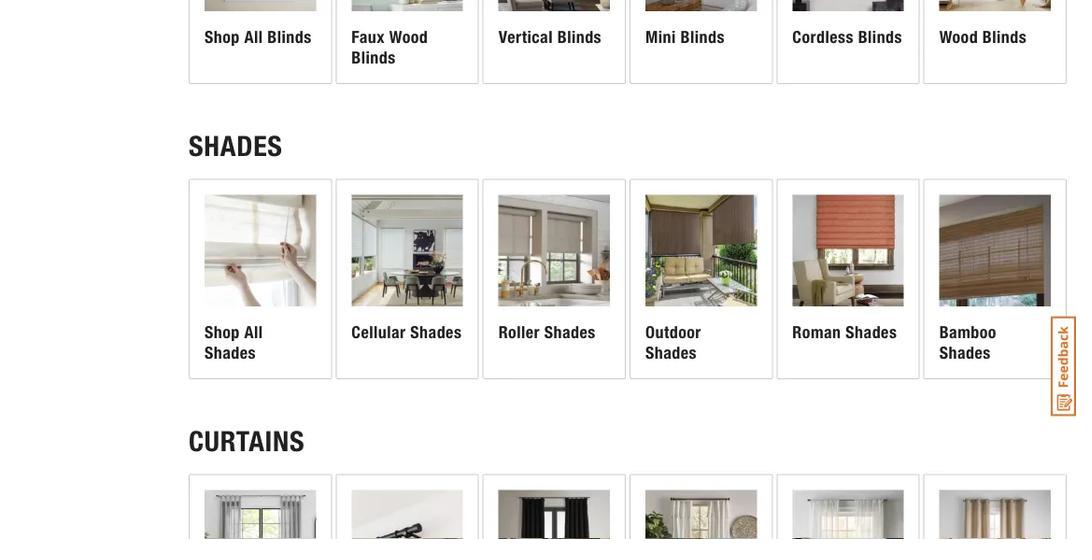 Task type: locate. For each thing, give the bounding box(es) containing it.
blinds
[[268, 27, 312, 47], [558, 27, 602, 47], [859, 27, 903, 47], [681, 27, 725, 47], [983, 27, 1027, 47], [352, 48, 396, 68]]

feedback link image
[[1051, 316, 1077, 417]]

faux wood blinds link
[[337, 0, 478, 83]]

shop for shop all blinds
[[205, 27, 240, 47]]

all down the image for shop all shades
[[244, 322, 263, 342]]

image for mini blinds image
[[646, 0, 757, 11]]

blinds inside faux wood blinds
[[352, 48, 396, 68]]

cellular
[[352, 322, 406, 342]]

wood down image for faux wood blinds
[[390, 27, 428, 47]]

blinds down faux at top
[[352, 48, 396, 68]]

wood
[[390, 27, 428, 47], [940, 27, 979, 47]]

blinds down image for vertical blinds
[[558, 27, 602, 47]]

roman shades link
[[778, 180, 919, 378]]

shop down the image for shop all shades
[[205, 322, 240, 342]]

blinds inside cordless blinds link
[[859, 27, 903, 47]]

wood blinds link
[[925, 0, 1066, 83]]

blinds down image for wood blinds
[[983, 27, 1027, 47]]

shades right roman
[[846, 322, 898, 342]]

vertical blinds
[[499, 27, 602, 47]]

blinds inside shop all blinds link
[[268, 27, 312, 47]]

shades for cellular shades
[[411, 322, 462, 342]]

shades down outdoor at the bottom of page
[[646, 343, 697, 363]]

0 horizontal spatial wood
[[390, 27, 428, 47]]

1 shop from the top
[[205, 27, 240, 47]]

all
[[244, 27, 263, 47], [244, 322, 263, 342]]

image for shop all curtains & drapery image
[[205, 490, 316, 539]]

shades right cellular at the left bottom of the page
[[411, 322, 462, 342]]

shades
[[545, 322, 596, 342], [846, 322, 898, 342], [411, 322, 462, 342], [205, 343, 256, 363], [646, 343, 697, 363], [940, 343, 991, 363]]

image for vertical blinds image
[[499, 0, 610, 11]]

all for blinds
[[244, 27, 263, 47]]

shop inside shop all shades
[[205, 322, 240, 342]]

image for blackout curtains image
[[499, 490, 610, 539]]

mini blinds link
[[631, 0, 772, 83]]

wood down image for wood blinds
[[940, 27, 979, 47]]

blinds down image for mini blinds
[[681, 27, 725, 47]]

outdoor
[[646, 322, 702, 342]]

shop all blinds link
[[190, 0, 331, 83]]

shop down image for shop all blinds
[[205, 27, 240, 47]]

shades inside outdoor shades
[[646, 343, 697, 363]]

shades for outdoor shades
[[646, 343, 697, 363]]

image for room darkening curtains image
[[646, 490, 757, 539]]

blinds inside "mini blinds" link
[[681, 27, 725, 47]]

image for curtain rods image
[[352, 490, 463, 539]]

shop all shades
[[205, 322, 263, 363]]

blinds for cordless blinds
[[859, 27, 903, 47]]

bamboo shades
[[940, 322, 997, 363]]

all inside shop all shades
[[244, 322, 263, 342]]

roller shades
[[499, 322, 596, 342]]

shop
[[205, 27, 240, 47], [205, 322, 240, 342]]

2 all from the top
[[244, 322, 263, 342]]

image for wood blinds image
[[940, 0, 1051, 11]]

wood blinds
[[940, 27, 1027, 47]]

1 vertical spatial shop
[[205, 322, 240, 342]]

roman shades
[[793, 322, 898, 342]]

shades
[[189, 129, 283, 163]]

image for outdoor shades image
[[646, 195, 757, 306]]

roller
[[499, 322, 540, 342]]

1 horizontal spatial wood
[[940, 27, 979, 47]]

shades down "bamboo"
[[940, 343, 991, 363]]

image for cellular shades image
[[352, 195, 463, 306]]

0 vertical spatial all
[[244, 27, 263, 47]]

blinds for mini blinds
[[681, 27, 725, 47]]

shades inside "bamboo shades"
[[940, 343, 991, 363]]

1 vertical spatial all
[[244, 322, 263, 342]]

bamboo shades link
[[925, 180, 1066, 378]]

blinds down "image for cordless blinds"
[[859, 27, 903, 47]]

shop inside shop all blinds link
[[205, 27, 240, 47]]

all inside shop all blinds link
[[244, 27, 263, 47]]

1 wood from the left
[[390, 27, 428, 47]]

0 vertical spatial shop
[[205, 27, 240, 47]]

1 all from the top
[[244, 27, 263, 47]]

image for bamboo shades image
[[940, 195, 1051, 306]]

shades right roller
[[545, 322, 596, 342]]

blinds inside vertical blinds 'link'
[[558, 27, 602, 47]]

cordless blinds
[[793, 27, 903, 47]]

image for faux wood blinds image
[[352, 0, 463, 11]]

blinds down image for shop all blinds
[[268, 27, 312, 47]]

2 shop from the top
[[205, 322, 240, 342]]

image for shop all shades image
[[205, 195, 316, 306]]

image for roman shades image
[[793, 195, 904, 306]]

blinds inside wood blinds link
[[983, 27, 1027, 47]]

shades up curtains on the bottom of the page
[[205, 343, 256, 363]]

all down image for shop all blinds
[[244, 27, 263, 47]]



Task type: vqa. For each thing, say whether or not it's contained in the screenshot.
Roman
yes



Task type: describe. For each thing, give the bounding box(es) containing it.
cordless blinds link
[[778, 0, 919, 83]]

cellular shades link
[[337, 180, 478, 378]]

cellular shades
[[352, 322, 462, 342]]

shop all blinds
[[205, 27, 312, 47]]

cordless
[[793, 27, 854, 47]]

2 wood from the left
[[940, 27, 979, 47]]

faux
[[352, 27, 385, 47]]

shades for roman shades
[[846, 322, 898, 342]]

vertical blinds link
[[484, 0, 625, 83]]

wood inside faux wood blinds
[[390, 27, 428, 47]]

roman
[[793, 322, 842, 342]]

all for shades
[[244, 322, 263, 342]]

shop for shop all shades
[[205, 322, 240, 342]]

faux wood blinds
[[352, 27, 428, 68]]

shades inside shop all shades
[[205, 343, 256, 363]]

shop all shades link
[[190, 180, 331, 378]]

image for shop all blinds image
[[205, 0, 316, 11]]

vertical
[[499, 27, 553, 47]]

shades for bamboo shades
[[940, 343, 991, 363]]

blinds for vertical blinds
[[558, 27, 602, 47]]

image for grommet curtains image
[[940, 490, 1051, 539]]

outdoor shades link
[[631, 180, 772, 378]]

image for cordless blinds image
[[793, 0, 904, 11]]

mini
[[646, 27, 676, 47]]

image for roller shades image
[[499, 195, 610, 306]]

image for sheer curtains image
[[793, 490, 904, 539]]

bamboo
[[940, 322, 997, 342]]

outdoor shades
[[646, 322, 702, 363]]

roller shades link
[[484, 180, 625, 378]]

curtains
[[189, 425, 305, 458]]

blinds for wood blinds
[[983, 27, 1027, 47]]

shades for roller shades
[[545, 322, 596, 342]]

mini blinds
[[646, 27, 725, 47]]



